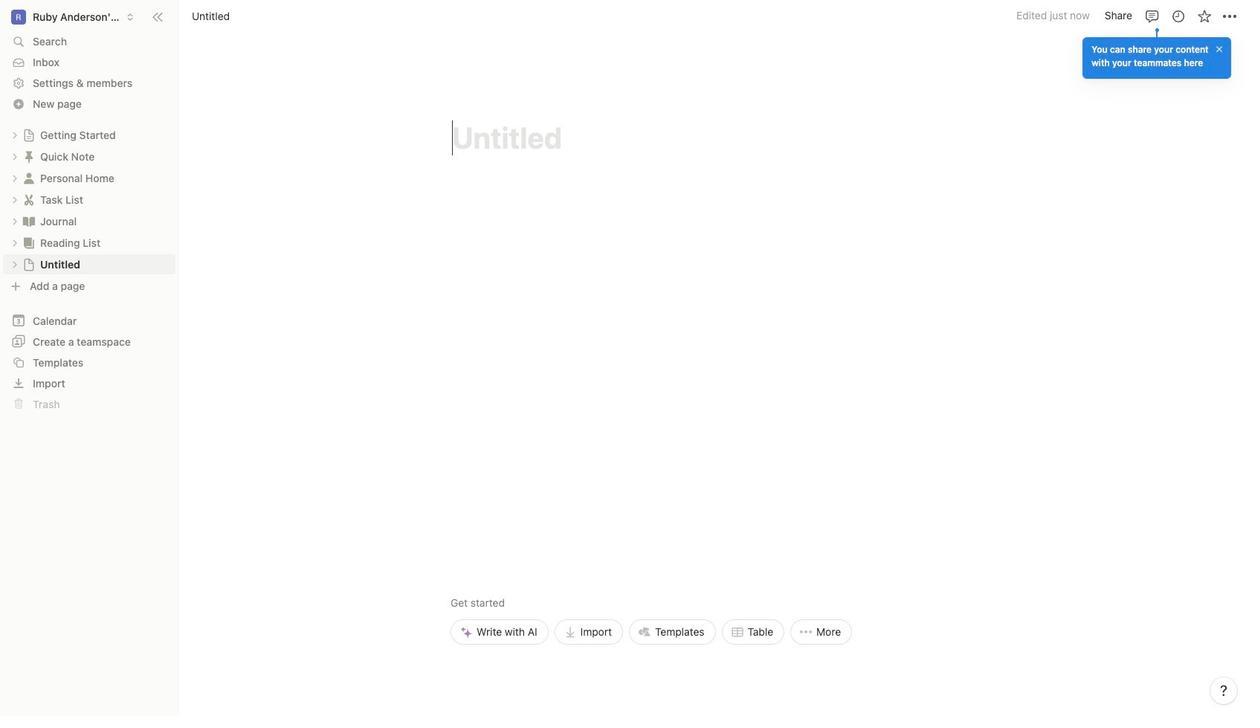 Task type: vqa. For each thing, say whether or not it's contained in the screenshot.
🚀 'icon' on the bottom left
no



Task type: describe. For each thing, give the bounding box(es) containing it.
1 open image from the top
[[10, 174, 19, 183]]

comments image
[[1145, 9, 1160, 23]]

favorite image
[[1197, 9, 1212, 23]]

change page icon image for second open icon from the bottom
[[22, 171, 36, 186]]

5 open image from the top
[[10, 260, 19, 269]]

change page icon image for 2nd open image from the bottom of the page
[[22, 235, 36, 250]]

change page icon image for first open image from the bottom of the page
[[22, 258, 36, 271]]

close sidebar image
[[152, 11, 164, 23]]

3 open image from the top
[[10, 217, 19, 226]]



Task type: locate. For each thing, give the bounding box(es) containing it.
change page icon image for first open image from the top of the page
[[22, 128, 36, 142]]

1 vertical spatial open image
[[10, 195, 19, 204]]

0 vertical spatial open image
[[10, 174, 19, 183]]

change page icon image for 2nd open image
[[22, 149, 36, 164]]

2 open image from the top
[[10, 152, 19, 161]]

menu
[[451, 492, 852, 645]]

updates image
[[1171, 9, 1186, 23]]

2 open image from the top
[[10, 195, 19, 204]]

1 open image from the top
[[10, 130, 19, 139]]

change page icon image for 2nd open icon from the top
[[22, 192, 36, 207]]

open image
[[10, 174, 19, 183], [10, 195, 19, 204]]

change page icon image
[[22, 128, 36, 142], [22, 149, 36, 164], [22, 171, 36, 186], [22, 192, 36, 207], [22, 214, 36, 229], [22, 235, 36, 250], [22, 258, 36, 271]]

4 open image from the top
[[10, 238, 19, 247]]

change page icon image for third open image
[[22, 214, 36, 229]]

open image
[[10, 130, 19, 139], [10, 152, 19, 161], [10, 217, 19, 226], [10, 238, 19, 247], [10, 260, 19, 269]]



